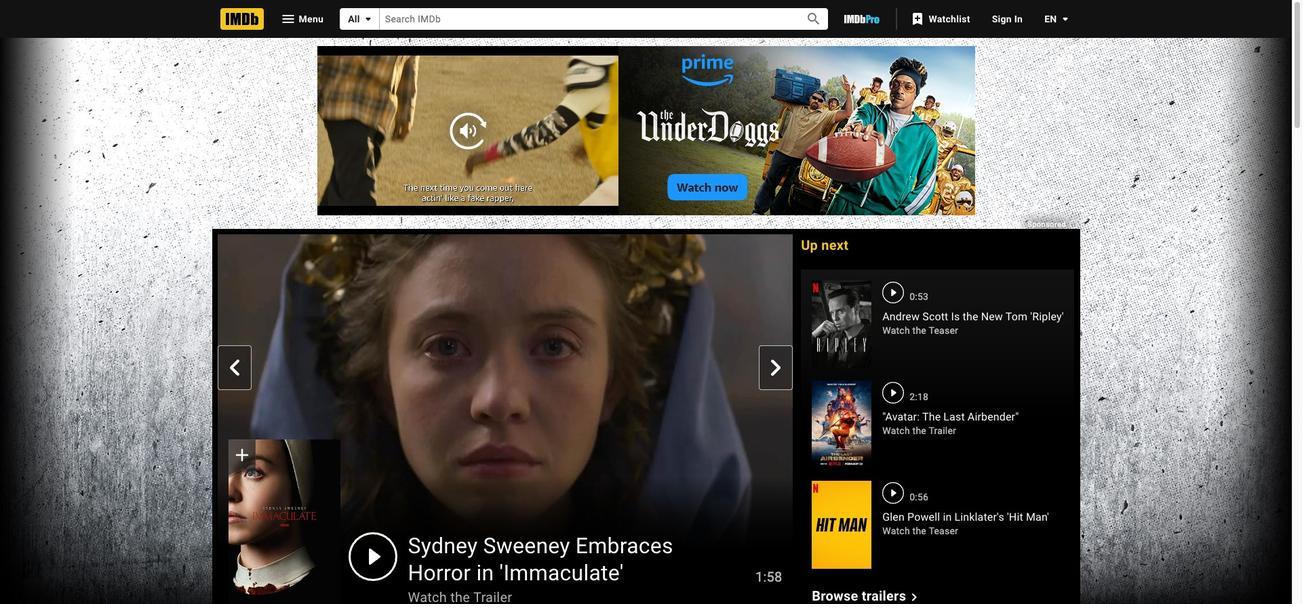 Task type: locate. For each thing, give the bounding box(es) containing it.
sponsored
[[1028, 220, 1069, 229]]

2 arrow drop down image from the left
[[1057, 11, 1073, 27]]

embraces
[[576, 533, 673, 559]]

in right powell on the right of the page
[[943, 511, 952, 524]]

2 teaser from the top
[[929, 526, 958, 537]]

sydney sweeney embraces horror in 'immaculate' image
[[217, 235, 793, 559]]

menu button
[[269, 8, 334, 30]]

the right is
[[963, 311, 978, 324]]

andrew
[[883, 311, 920, 324]]

submit search image
[[806, 11, 822, 27]]

'hit
[[1007, 511, 1023, 524]]

0 vertical spatial in
[[943, 511, 952, 524]]

arrow drop down image right in
[[1057, 11, 1073, 27]]

teaser inside glen powell in linklater's 'hit man' watch the teaser
[[929, 526, 958, 537]]

chevron left inline image
[[226, 360, 242, 377]]

en button
[[1034, 7, 1073, 31]]

the
[[963, 311, 978, 324], [913, 326, 927, 336], [913, 426, 927, 437], [913, 526, 927, 537]]

0:56
[[910, 492, 929, 503]]

watch down "avatar:
[[883, 426, 910, 437]]

up next
[[801, 237, 849, 254]]

airbender"
[[968, 411, 1019, 424]]

en
[[1045, 14, 1057, 24]]

menu image
[[280, 11, 296, 27]]

"avatar: the last airbender" watch the trailer
[[883, 411, 1019, 437]]

teaser
[[929, 326, 958, 336], [929, 526, 958, 537]]

watch down glen
[[883, 526, 910, 537]]

1 horizontal spatial in
[[943, 511, 952, 524]]

0 horizontal spatial in
[[476, 561, 494, 586]]

0 horizontal spatial arrow drop down image
[[360, 11, 376, 27]]

1 vertical spatial watch
[[883, 426, 910, 437]]

watch inside "avatar: the last airbender" watch the trailer
[[883, 426, 910, 437]]

arrow drop down image right menu
[[360, 11, 376, 27]]

1 watch from the top
[[883, 326, 910, 336]]

0:53
[[910, 292, 929, 302]]

immaculate image
[[228, 440, 340, 605], [228, 441, 340, 605]]

arrow drop down image for all
[[360, 11, 376, 27]]

next
[[822, 237, 849, 254]]

sydney
[[408, 533, 478, 559]]

linklater's
[[955, 511, 1004, 524]]

hit man image
[[812, 482, 872, 570]]

0 vertical spatial teaser
[[929, 326, 958, 336]]

in right horror
[[476, 561, 494, 586]]

1 vertical spatial in
[[476, 561, 494, 586]]

tom
[[1006, 311, 1028, 324]]

arrow drop down image inside en button
[[1057, 11, 1073, 27]]

glen powell in linklater's 'hit man' watch the teaser
[[883, 511, 1049, 537]]

watch
[[883, 326, 910, 336], [883, 426, 910, 437], [883, 526, 910, 537]]

Search IMDb text field
[[380, 8, 790, 30]]

the down the scott
[[913, 326, 927, 336]]

1 teaser from the top
[[929, 326, 958, 336]]

All search field
[[340, 8, 828, 30]]

None field
[[380, 8, 790, 30]]

watch down andrew
[[883, 326, 910, 336]]

teaser inside andrew scott is the new tom 'ripley' watch the teaser
[[929, 326, 958, 336]]

chevron right image
[[906, 590, 923, 605]]

the down the on the bottom of the page
[[913, 426, 927, 437]]

group
[[228, 440, 340, 605]]

scott
[[923, 311, 948, 324]]

in
[[943, 511, 952, 524], [476, 561, 494, 586]]

in inside 'sydney sweeney embraces horror in 'immaculate''
[[476, 561, 494, 586]]

0 vertical spatial watch
[[883, 326, 910, 336]]

teaser down powell on the right of the page
[[929, 526, 958, 537]]

sydney sweeney embraces horror in 'immaculate' group
[[217, 235, 793, 605]]

browse trailers link
[[812, 588, 923, 605]]

3 watch from the top
[[883, 526, 910, 537]]

2 watch from the top
[[883, 426, 910, 437]]

2 vertical spatial watch
[[883, 526, 910, 537]]

the down powell on the right of the page
[[913, 526, 927, 537]]

1 vertical spatial teaser
[[929, 526, 958, 537]]

ripley image
[[812, 281, 872, 369]]

teaser down the scott
[[929, 326, 958, 336]]

sign in button
[[981, 7, 1034, 31]]

1 arrow drop down image from the left
[[360, 11, 376, 27]]

arrow drop down image inside all button
[[360, 11, 376, 27]]

watch inside andrew scott is the new tom 'ripley' watch the teaser
[[883, 326, 910, 336]]

arrow drop down image
[[360, 11, 376, 27], [1057, 11, 1073, 27]]

browse
[[812, 588, 858, 605]]

sign in
[[992, 14, 1023, 24]]

watchlist
[[929, 14, 970, 24]]

1 horizontal spatial arrow drop down image
[[1057, 11, 1073, 27]]



Task type: describe. For each thing, give the bounding box(es) containing it.
2:18
[[910, 392, 929, 403]]

watch inside glen powell in linklater's 'hit man' watch the teaser
[[883, 526, 910, 537]]

sydney sweeney embraces horror in 'immaculate' element
[[217, 235, 793, 605]]

chevron right inline image
[[768, 360, 784, 377]]

'ripley'
[[1030, 311, 1064, 324]]

home image
[[220, 8, 263, 30]]

the inside glen powell in linklater's 'hit man' watch the teaser
[[913, 526, 927, 537]]

the inside "avatar: the last airbender" watch the trailer
[[913, 426, 927, 437]]

new
[[981, 311, 1003, 324]]

all
[[348, 14, 360, 24]]

trailer
[[929, 426, 956, 437]]

andrew scott is the new tom 'ripley' watch the teaser
[[883, 311, 1064, 336]]

horror
[[408, 561, 471, 586]]

last
[[944, 411, 965, 424]]

the
[[922, 411, 941, 424]]

man'
[[1026, 511, 1049, 524]]

"avatar:
[[883, 411, 920, 424]]

browse trailers
[[812, 588, 906, 605]]

sydney sweeney embraces horror in 'immaculate'
[[408, 533, 673, 586]]

sign
[[992, 14, 1012, 24]]

glen
[[883, 511, 905, 524]]

sweeney
[[483, 533, 570, 559]]

sponsored content section
[[0, 0, 1297, 605]]

avatar: the last airbender image
[[812, 381, 872, 470]]

all button
[[340, 8, 380, 30]]

1:58
[[756, 569, 782, 586]]

watchlist button
[[903, 7, 981, 31]]

in
[[1014, 14, 1023, 24]]

arrow drop down image for en
[[1057, 11, 1073, 27]]

up
[[801, 237, 818, 254]]

in inside glen powell in linklater's 'hit man' watch the teaser
[[943, 511, 952, 524]]

menu
[[299, 13, 324, 24]]

is
[[951, 311, 960, 324]]

'immaculate'
[[500, 561, 624, 586]]

trailers
[[862, 588, 906, 605]]

none field inside all search box
[[380, 8, 790, 30]]

powell
[[907, 511, 940, 524]]

watchlist image
[[910, 11, 926, 27]]



Task type: vqa. For each thing, say whether or not it's contained in the screenshot.
the bottom watch
yes



